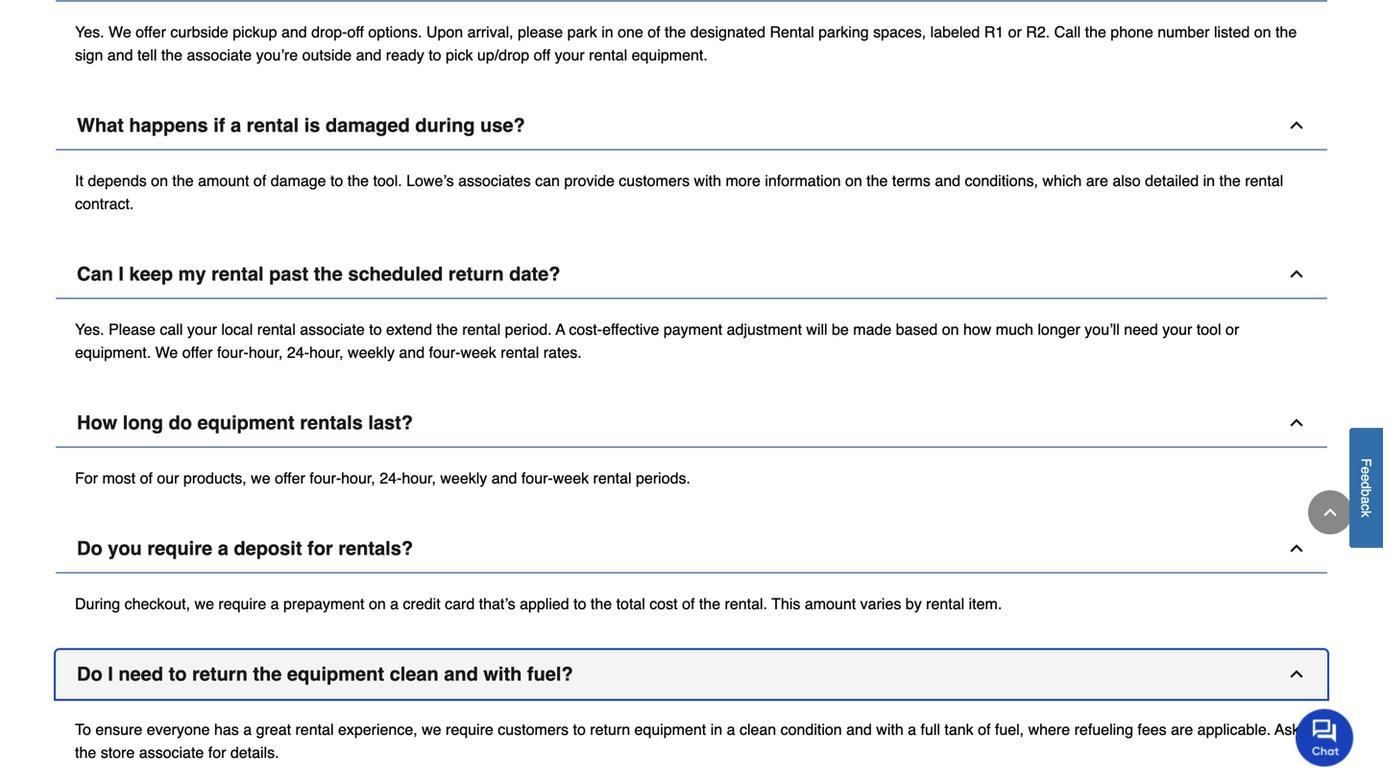 Task type: vqa. For each thing, say whether or not it's contained in the screenshot.
belt for Two belt swings Rock-climbing wall
no



Task type: describe. For each thing, give the bounding box(es) containing it.
the right one
[[665, 23, 686, 41]]

on inside 'yes. we offer curbside pickup and drop-off options. upon arrival, please park in one of the designated rental parking spaces, labeled r1 or r2. call the phone number listed on the sign and tell the associate you're outside and ready to pick up/drop off your rental equipment.'
[[1254, 23, 1271, 41]]

use?
[[480, 114, 525, 137]]

to ensure everyone has a great rental experience, we require customers to return equipment in a clean condition and with a full tank of fuel, where refueling fees are applicable. ask the store associate for details.
[[75, 721, 1300, 762]]

do i need to return the equipment clean and with fuel? button
[[56, 651, 1327, 700]]

chevron up image for damaged
[[1287, 116, 1306, 135]]

labeled
[[930, 23, 980, 41]]

1 e from the top
[[1359, 467, 1374, 474]]

during checkout, we require a prepayment on a credit card that's applied to the total cost of the rental. this amount varies by rental item.
[[75, 596, 1002, 613]]

based
[[896, 321, 938, 339]]

of left our at the bottom left
[[140, 470, 153, 488]]

for inside button
[[307, 538, 333, 560]]

damaged
[[326, 114, 410, 137]]

chevron up image inside how long do equipment rentals last? button
[[1287, 414, 1306, 433]]

1 horizontal spatial week
[[553, 470, 589, 488]]

the inside yes. please call your local rental associate to extend the rental period. a cost-effective payment adjustment will be made based on how much longer you'll need your tool or equipment. we offer four-hour, 24-hour, weekly and four-week rental rates.
[[437, 321, 458, 339]]

long
[[123, 412, 163, 434]]

tool.
[[373, 172, 402, 190]]

in inside it depends on the amount of damage to the tool. lowe's associates can provide customers with more information on the terms and conditions, which are also detailed in the rental contract.
[[1203, 172, 1215, 190]]

rental left period.
[[462, 321, 501, 339]]

1 horizontal spatial we
[[251, 470, 271, 488]]

rental down period.
[[501, 344, 539, 362]]

chevron up image inside "scroll to top" element
[[1321, 503, 1340, 523]]

associate inside yes. please call your local rental associate to extend the rental period. a cost-effective payment adjustment will be made based on how much longer you'll need your tool or equipment. we offer four-hour, 24-hour, weekly and four-week rental rates.
[[300, 321, 365, 339]]

r1
[[984, 23, 1004, 41]]

rental right by
[[926, 596, 964, 613]]

date?
[[509, 263, 560, 285]]

during
[[415, 114, 475, 137]]

to inside button
[[169, 664, 187, 686]]

where
[[1028, 721, 1070, 739]]

designated
[[690, 23, 766, 41]]

hour, down rentals
[[341, 470, 375, 488]]

park
[[567, 23, 597, 41]]

that's
[[479, 596, 515, 613]]

with inside it depends on the amount of damage to the tool. lowe's associates can provide customers with more information on the terms and conditions, which are also detailed in the rental contract.
[[694, 172, 721, 190]]

2 vertical spatial offer
[[275, 470, 305, 488]]

it
[[75, 172, 83, 190]]

hour, up rentals
[[309, 344, 343, 362]]

a left prepayment
[[271, 596, 279, 613]]

my
[[178, 263, 206, 285]]

require inside do you require a deposit for rentals? button
[[147, 538, 212, 560]]

ensure
[[95, 721, 142, 739]]

you're
[[256, 46, 298, 64]]

one
[[618, 23, 643, 41]]

rental left the is on the top left of the page
[[247, 114, 299, 137]]

listed
[[1214, 23, 1250, 41]]

your inside 'yes. we offer curbside pickup and drop-off options. upon arrival, please park in one of the designated rental parking spaces, labeled r1 or r2. call the phone number listed on the sign and tell the associate you're outside and ready to pick up/drop off your rental equipment.'
[[555, 46, 585, 64]]

a left full
[[908, 721, 916, 739]]

the down happens
[[172, 172, 194, 190]]

k
[[1359, 511, 1374, 518]]

to
[[75, 721, 91, 739]]

chat invite button image
[[1296, 709, 1354, 768]]

to inside yes. please call your local rental associate to extend the rental period. a cost-effective payment adjustment will be made based on how much longer you'll need your tool or equipment. we offer four-hour, 24-hour, weekly and four-week rental rates.
[[369, 321, 382, 339]]

period.
[[505, 321, 552, 339]]

please
[[109, 321, 156, 339]]

rentals
[[300, 412, 363, 434]]

week inside yes. please call your local rental associate to extend the rental period. a cost-effective payment adjustment will be made based on how much longer you'll need your tool or equipment. we offer four-hour, 24-hour, weekly and four-week rental rates.
[[461, 344, 496, 362]]

in inside 'yes. we offer curbside pickup and drop-off options. upon arrival, please park in one of the designated rental parking spaces, labeled r1 or r2. call the phone number listed on the sign and tell the associate you're outside and ready to pick up/drop off your rental equipment.'
[[601, 23, 613, 41]]

do i need to return the equipment clean and with fuel?
[[77, 664, 573, 686]]

prepayment
[[283, 596, 364, 613]]

everyone
[[147, 721, 210, 739]]

what
[[77, 114, 124, 137]]

experience,
[[338, 721, 417, 739]]

depends
[[88, 172, 147, 190]]

of inside the to ensure everyone has a great rental experience, we require customers to return equipment in a clean condition and with a full tank of fuel, where refueling fees are applicable. ask the store associate for details.
[[978, 721, 991, 739]]

parking
[[818, 23, 869, 41]]

rental inside the to ensure everyone has a great rental experience, we require customers to return equipment in a clean condition and with a full tank of fuel, where refueling fees are applicable. ask the store associate for details.
[[295, 721, 334, 739]]

f e e d b a c k button
[[1349, 428, 1383, 548]]

rental right the my
[[211, 263, 264, 285]]

adjustment
[[727, 321, 802, 339]]

tank
[[945, 721, 974, 739]]

how
[[77, 412, 117, 434]]

fuel?
[[527, 664, 573, 686]]

provide
[[564, 172, 615, 190]]

need inside button
[[118, 664, 163, 686]]

you
[[108, 538, 142, 560]]

offer inside 'yes. we offer curbside pickup and drop-off options. upon arrival, please park in one of the designated rental parking spaces, labeled r1 or r2. call the phone number listed on the sign and tell the associate you're outside and ready to pick up/drop off your rental equipment.'
[[136, 23, 166, 41]]

1 vertical spatial weekly
[[440, 470, 487, 488]]

do
[[169, 412, 192, 434]]

require inside the to ensure everyone has a great rental experience, we require customers to return equipment in a clean condition and with a full tank of fuel, where refueling fees are applicable. ask the store associate for details.
[[446, 721, 494, 739]]

clean inside button
[[390, 664, 439, 686]]

do for do you require a deposit for rentals?
[[77, 538, 102, 560]]

periods.
[[636, 470, 691, 488]]

of inside 'yes. we offer curbside pickup and drop-off options. upon arrival, please park in one of the designated rental parking spaces, labeled r1 or r2. call the phone number listed on the sign and tell the associate you're outside and ready to pick up/drop off your rental equipment.'
[[648, 23, 660, 41]]

phone
[[1111, 23, 1153, 41]]

can
[[535, 172, 560, 190]]

contract.
[[75, 195, 134, 213]]

what happens if a rental is damaged during use?
[[77, 114, 525, 137]]

1 horizontal spatial return
[[448, 263, 504, 285]]

chevron up image for the
[[1287, 265, 1306, 284]]

applied
[[520, 596, 569, 613]]

call
[[1054, 23, 1081, 41]]

customers inside the to ensure everyone has a great rental experience, we require customers to return equipment in a clean condition and with a full tank of fuel, where refueling fees are applicable. ask the store associate for details.
[[498, 721, 569, 739]]

yes. we offer curbside pickup and drop-off options. upon arrival, please park in one of the designated rental parking spaces, labeled r1 or r2. call the phone number listed on the sign and tell the associate you're outside and ready to pick up/drop off your rental equipment.
[[75, 23, 1297, 64]]

damage
[[271, 172, 326, 190]]

call
[[160, 321, 183, 339]]

or inside yes. please call your local rental associate to extend the rental period. a cost-effective payment adjustment will be made based on how much longer you'll need your tool or equipment. we offer four-hour, 24-hour, weekly and four-week rental rates.
[[1226, 321, 1239, 339]]

f e e d b a c k
[[1359, 459, 1374, 518]]

amount inside it depends on the amount of damage to the tool. lowe's associates can provide customers with more information on the terms and conditions, which are also detailed in the rental contract.
[[198, 172, 249, 190]]

spaces,
[[873, 23, 926, 41]]

tell
[[137, 46, 157, 64]]

associate inside 'yes. we offer curbside pickup and drop-off options. upon arrival, please park in one of the designated rental parking spaces, labeled r1 or r2. call the phone number listed on the sign and tell the associate you're outside and ready to pick up/drop off your rental equipment.'
[[187, 46, 252, 64]]

checkout,
[[124, 596, 190, 613]]

offer inside yes. please call your local rental associate to extend the rental period. a cost-effective payment adjustment will be made based on how much longer you'll need your tool or equipment. we offer four-hour, 24-hour, weekly and four-week rental rates.
[[182, 344, 213, 362]]

f
[[1359, 459, 1374, 467]]

arrival,
[[467, 23, 513, 41]]

conditions,
[[965, 172, 1038, 190]]

a down do i need to return the equipment clean and with fuel? button
[[727, 721, 735, 739]]

is
[[304, 114, 320, 137]]

for
[[75, 470, 98, 488]]

fuel,
[[995, 721, 1024, 739]]

and inside yes. please call your local rental associate to extend the rental period. a cost-effective payment adjustment will be made based on how much longer you'll need your tool or equipment. we offer four-hour, 24-hour, weekly and four-week rental rates.
[[399, 344, 425, 362]]

we inside yes. please call your local rental associate to extend the rental period. a cost-effective payment adjustment will be made based on how much longer you'll need your tool or equipment. we offer four-hour, 24-hour, weekly and four-week rental rates.
[[155, 344, 178, 362]]

effective
[[602, 321, 659, 339]]

to inside it depends on the amount of damage to the tool. lowe's associates can provide customers with more information on the terms and conditions, which are also detailed in the rental contract.
[[330, 172, 343, 190]]

number
[[1158, 23, 1210, 41]]

1 vertical spatial amount
[[805, 596, 856, 613]]

clean inside the to ensure everyone has a great rental experience, we require customers to return equipment in a clean condition and with a full tank of fuel, where refueling fees are applicable. ask the store associate for details.
[[740, 721, 776, 739]]

we inside 'yes. we offer curbside pickup and drop-off options. upon arrival, please park in one of the designated rental parking spaces, labeled r1 or r2. call the phone number listed on the sign and tell the associate you're outside and ready to pick up/drop off your rental equipment.'
[[109, 23, 131, 41]]

of inside it depends on the amount of damage to the tool. lowe's associates can provide customers with more information on the terms and conditions, which are also detailed in the rental contract.
[[253, 172, 266, 190]]

on right information
[[845, 172, 862, 190]]

how long do equipment rentals last? button
[[56, 399, 1327, 448]]

a up 'k' on the right bottom of the page
[[1359, 497, 1374, 504]]

for inside the to ensure everyone has a great rental experience, we require customers to return equipment in a clean condition and with a full tank of fuel, where refueling fees are applicable. ask the store associate for details.
[[208, 745, 226, 762]]

refueling
[[1074, 721, 1133, 739]]

to right "applied"
[[574, 596, 586, 613]]

r2.
[[1026, 23, 1050, 41]]

the right listed
[[1276, 23, 1297, 41]]

rates.
[[543, 344, 582, 362]]

equipment. inside yes. please call your local rental associate to extend the rental period. a cost-effective payment adjustment will be made based on how much longer you'll need your tool or equipment. we offer four-hour, 24-hour, weekly and four-week rental rates.
[[75, 344, 151, 362]]

d
[[1359, 482, 1374, 489]]

made
[[853, 321, 892, 339]]

varies
[[860, 596, 901, 613]]

the left total
[[591, 596, 612, 613]]

return inside the to ensure everyone has a great rental experience, we require customers to return equipment in a clean condition and with a full tank of fuel, where refueling fees are applicable. ask the store associate for details.
[[590, 721, 630, 739]]

associate inside the to ensure everyone has a great rental experience, we require customers to return equipment in a clean condition and with a full tank of fuel, where refueling fees are applicable. ask the store associate for details.
[[139, 745, 204, 762]]

the inside the to ensure everyone has a great rental experience, we require customers to return equipment in a clean condition and with a full tank of fuel, where refueling fees are applicable. ask the store associate for details.
[[75, 745, 96, 762]]

full
[[921, 721, 940, 739]]

terms
[[892, 172, 931, 190]]

24- inside yes. please call your local rental associate to extend the rental period. a cost-effective payment adjustment will be made based on how much longer you'll need your tool or equipment. we offer four-hour, 24-hour, weekly and four-week rental rates.
[[287, 344, 309, 362]]



Task type: locate. For each thing, give the bounding box(es) containing it.
by
[[906, 596, 922, 613]]

of right the cost
[[682, 596, 695, 613]]

0 vertical spatial return
[[448, 263, 504, 285]]

do up to
[[77, 664, 102, 686]]

0 vertical spatial weekly
[[348, 344, 395, 362]]

need inside yes. please call your local rental associate to extend the rental period. a cost-effective payment adjustment will be made based on how much longer you'll need your tool or equipment. we offer four-hour, 24-hour, weekly and four-week rental rates.
[[1124, 321, 1158, 339]]

or right r1
[[1008, 23, 1022, 41]]

0 horizontal spatial 24-
[[287, 344, 309, 362]]

clean up experience,
[[390, 664, 439, 686]]

the down to
[[75, 745, 96, 762]]

2 vertical spatial we
[[422, 721, 441, 739]]

1 horizontal spatial require
[[218, 596, 266, 613]]

are inside the to ensure everyone has a great rental experience, we require customers to return equipment in a clean condition and with a full tank of fuel, where refueling fees are applicable. ask the store associate for details.
[[1171, 721, 1193, 739]]

sign
[[75, 46, 103, 64]]

0 vertical spatial we
[[251, 470, 271, 488]]

weekly inside yes. please call your local rental associate to extend the rental period. a cost-effective payment adjustment will be made based on how much longer you'll need your tool or equipment. we offer four-hour, 24-hour, weekly and four-week rental rates.
[[348, 344, 395, 362]]

0 vertical spatial in
[[601, 23, 613, 41]]

customers inside it depends on the amount of damage to the tool. lowe's associates can provide customers with more information on the terms and conditions, which are also detailed in the rental contract.
[[619, 172, 690, 190]]

0 vertical spatial or
[[1008, 23, 1022, 41]]

0 horizontal spatial your
[[187, 321, 217, 339]]

associate down curbside
[[187, 46, 252, 64]]

1 horizontal spatial weekly
[[440, 470, 487, 488]]

1 vertical spatial i
[[108, 664, 113, 686]]

e up the b
[[1359, 474, 1374, 482]]

0 vertical spatial require
[[147, 538, 212, 560]]

hour, down last?
[[402, 470, 436, 488]]

2 vertical spatial equipment
[[634, 721, 706, 739]]

associate down the everyone
[[139, 745, 204, 762]]

has
[[214, 721, 239, 739]]

we inside the to ensure everyone has a great rental experience, we require customers to return equipment in a clean condition and with a full tank of fuel, where refueling fees are applicable. ask the store associate for details.
[[422, 721, 441, 739]]

equipment. inside 'yes. we offer curbside pickup and drop-off options. upon arrival, please park in one of the designated rental parking spaces, labeled r1 or r2. call the phone number listed on the sign and tell the associate you're outside and ready to pick up/drop off your rental equipment.'
[[632, 46, 708, 64]]

can i keep my rental past the scheduled return date?
[[77, 263, 560, 285]]

rental right great in the bottom left of the page
[[295, 721, 334, 739]]

which
[[1043, 172, 1082, 190]]

in
[[601, 23, 613, 41], [1203, 172, 1215, 190], [710, 721, 722, 739]]

yes. inside 'yes. we offer curbside pickup and drop-off options. upon arrival, please park in one of the designated rental parking spaces, labeled r1 or r2. call the phone number listed on the sign and tell the associate you're outside and ready to pick up/drop off your rental equipment.'
[[75, 23, 104, 41]]

1 vertical spatial require
[[218, 596, 266, 613]]

the left 'rental.' at the bottom of the page
[[699, 596, 720, 613]]

details.
[[230, 745, 279, 762]]

the left terms
[[867, 172, 888, 190]]

1 vertical spatial we
[[195, 596, 214, 613]]

0 horizontal spatial require
[[147, 538, 212, 560]]

the right past
[[314, 263, 343, 285]]

0 horizontal spatial or
[[1008, 23, 1022, 41]]

condition
[[781, 721, 842, 739]]

hour,
[[249, 344, 283, 362], [309, 344, 343, 362], [341, 470, 375, 488], [402, 470, 436, 488]]

amount down if
[[198, 172, 249, 190]]

associates
[[458, 172, 531, 190]]

a left deposit
[[218, 538, 228, 560]]

0 vertical spatial need
[[1124, 321, 1158, 339]]

on right the "depends"
[[151, 172, 168, 190]]

offer down rentals
[[275, 470, 305, 488]]

are inside it depends on the amount of damage to the tool. lowe's associates can provide customers with more information on the terms and conditions, which are also detailed in the rental contract.
[[1086, 172, 1108, 190]]

your left tool
[[1162, 321, 1192, 339]]

0 vertical spatial do
[[77, 538, 102, 560]]

to left pick
[[429, 46, 441, 64]]

2 horizontal spatial return
[[590, 721, 630, 739]]

yes. left please
[[75, 321, 104, 339]]

2 e from the top
[[1359, 474, 1374, 482]]

1 vertical spatial return
[[192, 664, 248, 686]]

0 horizontal spatial we
[[195, 596, 214, 613]]

of left fuel,
[[978, 721, 991, 739]]

equipment up experience,
[[287, 664, 384, 686]]

or right tool
[[1226, 321, 1239, 339]]

1 horizontal spatial amount
[[805, 596, 856, 613]]

chevron up image
[[1287, 665, 1306, 685]]

2 horizontal spatial your
[[1162, 321, 1192, 339]]

0 vertical spatial with
[[694, 172, 721, 190]]

1 horizontal spatial with
[[694, 172, 721, 190]]

to inside the to ensure everyone has a great rental experience, we require customers to return equipment in a clean condition and with a full tank of fuel, where refueling fees are applicable. ask the store associate for details.
[[573, 721, 586, 739]]

0 vertical spatial amount
[[198, 172, 249, 190]]

how long do equipment rentals last?
[[77, 412, 413, 434]]

0 vertical spatial yes.
[[75, 23, 104, 41]]

rental.
[[725, 596, 767, 613]]

with inside the to ensure everyone has a great rental experience, we require customers to return equipment in a clean condition and with a full tank of fuel, where refueling fees are applicable. ask the store associate for details.
[[876, 721, 904, 739]]

and inside button
[[444, 664, 478, 686]]

need right "you'll"
[[1124, 321, 1158, 339]]

extend
[[386, 321, 432, 339]]

can
[[77, 263, 113, 285]]

fees
[[1138, 721, 1167, 739]]

24- up rentals
[[287, 344, 309, 362]]

0 horizontal spatial off
[[347, 23, 364, 41]]

rental down one
[[589, 46, 627, 64]]

2 vertical spatial require
[[446, 721, 494, 739]]

equipment. down one
[[632, 46, 708, 64]]

c
[[1359, 504, 1374, 511]]

do left you
[[77, 538, 102, 560]]

offer down call
[[182, 344, 213, 362]]

week left periods.
[[553, 470, 589, 488]]

1 vertical spatial clean
[[740, 721, 776, 739]]

2 horizontal spatial with
[[876, 721, 904, 739]]

rental
[[589, 46, 627, 64], [247, 114, 299, 137], [1245, 172, 1283, 190], [211, 263, 264, 285], [257, 321, 296, 339], [462, 321, 501, 339], [501, 344, 539, 362], [593, 470, 632, 488], [926, 596, 964, 613], [295, 721, 334, 739]]

please
[[518, 23, 563, 41]]

2 vertical spatial return
[[590, 721, 630, 739]]

it depends on the amount of damage to the tool. lowe's associates can provide customers with more information on the terms and conditions, which are also detailed in the rental contract.
[[75, 172, 1283, 213]]

the left tool. on the top
[[347, 172, 369, 190]]

1 horizontal spatial 24-
[[380, 470, 402, 488]]

and
[[281, 23, 307, 41], [107, 46, 133, 64], [356, 46, 382, 64], [935, 172, 961, 190], [399, 344, 425, 362], [491, 470, 517, 488], [444, 664, 478, 686], [846, 721, 872, 739]]

0 horizontal spatial return
[[192, 664, 248, 686]]

0 vertical spatial equipment.
[[632, 46, 708, 64]]

0 horizontal spatial need
[[118, 664, 163, 686]]

clean left the condition
[[740, 721, 776, 739]]

item.
[[969, 596, 1002, 613]]

weekly
[[348, 344, 395, 362], [440, 470, 487, 488]]

information
[[765, 172, 841, 190]]

the right "extend"
[[437, 321, 458, 339]]

products,
[[183, 470, 247, 488]]

on left how
[[942, 321, 959, 339]]

rental inside it depends on the amount of damage to the tool. lowe's associates can provide customers with more information on the terms and conditions, which are also detailed in the rental contract.
[[1245, 172, 1283, 190]]

hour, down local
[[249, 344, 283, 362]]

1 vertical spatial we
[[155, 344, 178, 362]]

or inside 'yes. we offer curbside pickup and drop-off options. upon arrival, please park in one of the designated rental parking spaces, labeled r1 or r2. call the phone number listed on the sign and tell the associate you're outside and ready to pick up/drop off your rental equipment.'
[[1008, 23, 1022, 41]]

1 horizontal spatial or
[[1226, 321, 1239, 339]]

2 horizontal spatial require
[[446, 721, 494, 739]]

equipment inside the to ensure everyone has a great rental experience, we require customers to return equipment in a clean condition and with a full tank of fuel, where refueling fees are applicable. ask the store associate for details.
[[634, 721, 706, 739]]

0 vertical spatial for
[[307, 538, 333, 560]]

1 horizontal spatial in
[[710, 721, 722, 739]]

associate down can i keep my rental past the scheduled return date? on the left of the page
[[300, 321, 365, 339]]

i up ensure
[[108, 664, 113, 686]]

to left "extend"
[[369, 321, 382, 339]]

do you require a deposit for rentals? button
[[56, 525, 1327, 574]]

we right experience,
[[422, 721, 441, 739]]

week
[[461, 344, 496, 362], [553, 470, 589, 488]]

1 vertical spatial customers
[[498, 721, 569, 739]]

require down do you require a deposit for rentals?
[[218, 596, 266, 613]]

payment
[[664, 321, 722, 339]]

and inside it depends on the amount of damage to the tool. lowe's associates can provide customers with more information on the terms and conditions, which are also detailed in the rental contract.
[[935, 172, 961, 190]]

1 vertical spatial offer
[[182, 344, 213, 362]]

keep
[[129, 263, 173, 285]]

i for can
[[118, 263, 124, 285]]

also
[[1113, 172, 1141, 190]]

the right call
[[1085, 23, 1106, 41]]

with left more
[[694, 172, 721, 190]]

we right checkout,
[[195, 596, 214, 613]]

on inside yes. please call your local rental associate to extend the rental period. a cost-effective payment adjustment will be made based on how much longer you'll need your tool or equipment. we offer four-hour, 24-hour, weekly and four-week rental rates.
[[942, 321, 959, 339]]

0 horizontal spatial are
[[1086, 172, 1108, 190]]

can i keep my rental past the scheduled return date? button
[[56, 250, 1327, 299]]

for most of our products, we offer four-hour, 24-hour, weekly and four-week rental periods.
[[75, 470, 691, 488]]

yes. up 'sign'
[[75, 23, 104, 41]]

chevron up image for rentals?
[[1287, 539, 1306, 559]]

1 vertical spatial associate
[[300, 321, 365, 339]]

equipment
[[197, 412, 295, 434], [287, 664, 384, 686], [634, 721, 706, 739]]

require
[[147, 538, 212, 560], [218, 596, 266, 613], [446, 721, 494, 739]]

0 vertical spatial off
[[347, 23, 364, 41]]

0 horizontal spatial amount
[[198, 172, 249, 190]]

most
[[102, 470, 136, 488]]

more
[[726, 172, 761, 190]]

the
[[665, 23, 686, 41], [1085, 23, 1106, 41], [1276, 23, 1297, 41], [161, 46, 183, 64], [172, 172, 194, 190], [347, 172, 369, 190], [867, 172, 888, 190], [1219, 172, 1241, 190], [314, 263, 343, 285], [437, 321, 458, 339], [591, 596, 612, 613], [699, 596, 720, 613], [253, 664, 282, 686], [75, 745, 96, 762]]

i for do
[[108, 664, 113, 686]]

for right deposit
[[307, 538, 333, 560]]

a left credit
[[390, 596, 399, 613]]

equipment.
[[632, 46, 708, 64], [75, 344, 151, 362]]

yes. for yes. we offer curbside pickup and drop-off options. upon arrival, please park in one of the designated rental parking spaces, labeled r1 or r2. call the phone number listed on the sign and tell the associate you're outside and ready to pick up/drop off your rental equipment.
[[75, 23, 104, 41]]

offer
[[136, 23, 166, 41], [182, 344, 213, 362], [275, 470, 305, 488]]

24-
[[287, 344, 309, 362], [380, 470, 402, 488]]

1 horizontal spatial need
[[1124, 321, 1158, 339]]

cost-
[[569, 321, 602, 339]]

1 vertical spatial yes.
[[75, 321, 104, 339]]

on left credit
[[369, 596, 386, 613]]

1 horizontal spatial clean
[[740, 721, 776, 739]]

2 do from the top
[[77, 664, 102, 686]]

much
[[996, 321, 1033, 339]]

scheduled
[[348, 263, 443, 285]]

24- down last?
[[380, 470, 402, 488]]

in down do i need to return the equipment clean and with fuel? button
[[710, 721, 722, 739]]

in left one
[[601, 23, 613, 41]]

1 horizontal spatial your
[[555, 46, 585, 64]]

1 horizontal spatial we
[[155, 344, 178, 362]]

0 horizontal spatial offer
[[136, 23, 166, 41]]

1 yes. from the top
[[75, 23, 104, 41]]

of left the "damage"
[[253, 172, 266, 190]]

tool
[[1197, 321, 1221, 339]]

pick
[[446, 46, 473, 64]]

rental right detailed
[[1245, 172, 1283, 190]]

week left "rates."
[[461, 344, 496, 362]]

0 horizontal spatial weekly
[[348, 344, 395, 362]]

the right 'tell'
[[161, 46, 183, 64]]

your right call
[[187, 321, 217, 339]]

customers right provide
[[619, 172, 690, 190]]

b
[[1359, 489, 1374, 497]]

if
[[213, 114, 225, 137]]

2 vertical spatial associate
[[139, 745, 204, 762]]

great
[[256, 721, 291, 739]]

your down park
[[555, 46, 585, 64]]

1 horizontal spatial customers
[[619, 172, 690, 190]]

2 yes. from the top
[[75, 321, 104, 339]]

amount
[[198, 172, 249, 190], [805, 596, 856, 613]]

1 horizontal spatial for
[[307, 538, 333, 560]]

and inside the to ensure everyone has a great rental experience, we require customers to return equipment in a clean condition and with a full tank of fuel, where refueling fees are applicable. ask the store associate for details.
[[846, 721, 872, 739]]

we left curbside
[[109, 23, 131, 41]]

0 horizontal spatial equipment.
[[75, 344, 151, 362]]

we right products,
[[251, 470, 271, 488]]

0 horizontal spatial we
[[109, 23, 131, 41]]

off up outside
[[347, 23, 364, 41]]

we down call
[[155, 344, 178, 362]]

with inside button
[[483, 664, 522, 686]]

1 vertical spatial equipment
[[287, 664, 384, 686]]

0 horizontal spatial week
[[461, 344, 496, 362]]

up/drop
[[477, 46, 529, 64]]

1 horizontal spatial off
[[534, 46, 550, 64]]

1 vertical spatial equipment.
[[75, 344, 151, 362]]

happens
[[129, 114, 208, 137]]

equipment down do i need to return the equipment clean and with fuel? button
[[634, 721, 706, 739]]

rental
[[770, 23, 814, 41]]

1 horizontal spatial are
[[1171, 721, 1193, 739]]

require right you
[[147, 538, 212, 560]]

1 vertical spatial for
[[208, 745, 226, 762]]

do for do i need to return the equipment clean and with fuel?
[[77, 664, 102, 686]]

0 vertical spatial are
[[1086, 172, 1108, 190]]

equipment up products,
[[197, 412, 295, 434]]

yes. please call your local rental associate to extend the rental period. a cost-effective payment adjustment will be made based on how much longer you'll need your tool or equipment. we offer four-hour, 24-hour, weekly and four-week rental rates.
[[75, 321, 1239, 362]]

0 horizontal spatial i
[[108, 664, 113, 686]]

of
[[648, 23, 660, 41], [253, 172, 266, 190], [140, 470, 153, 488], [682, 596, 695, 613], [978, 721, 991, 739]]

chevron up image inside do you require a deposit for rentals? button
[[1287, 539, 1306, 559]]

1 vertical spatial or
[[1226, 321, 1239, 339]]

drop-
[[311, 23, 347, 41]]

need
[[1124, 321, 1158, 339], [118, 664, 163, 686]]

to
[[429, 46, 441, 64], [330, 172, 343, 190], [369, 321, 382, 339], [574, 596, 586, 613], [169, 664, 187, 686], [573, 721, 586, 739]]

0 vertical spatial equipment
[[197, 412, 295, 434]]

are left also
[[1086, 172, 1108, 190]]

a
[[556, 321, 565, 339]]

the up great in the bottom left of the page
[[253, 664, 282, 686]]

0 vertical spatial associate
[[187, 46, 252, 64]]

yes. for yes. please call your local rental associate to extend the rental period. a cost-effective payment adjustment will be made based on how much longer you'll need your tool or equipment. we offer four-hour, 24-hour, weekly and four-week rental rates.
[[75, 321, 104, 339]]

what happens if a rental is damaged during use? button
[[56, 101, 1327, 150]]

0 horizontal spatial for
[[208, 745, 226, 762]]

our
[[157, 470, 179, 488]]

0 vertical spatial 24-
[[287, 344, 309, 362]]

1 do from the top
[[77, 538, 102, 560]]

deposit
[[234, 538, 302, 560]]

i right the can
[[118, 263, 124, 285]]

0 horizontal spatial in
[[601, 23, 613, 41]]

require right experience,
[[446, 721, 494, 739]]

your
[[555, 46, 585, 64], [187, 321, 217, 339], [1162, 321, 1192, 339]]

the right detailed
[[1219, 172, 1241, 190]]

1 vertical spatial week
[[553, 470, 589, 488]]

of right one
[[648, 23, 660, 41]]

in right detailed
[[1203, 172, 1215, 190]]

1 vertical spatial with
[[483, 664, 522, 686]]

2 horizontal spatial we
[[422, 721, 441, 739]]

for down has
[[208, 745, 226, 762]]

equipment. down please
[[75, 344, 151, 362]]

in inside the to ensure everyone has a great rental experience, we require customers to return equipment in a clean condition and with a full tank of fuel, where refueling fees are applicable. ask the store associate for details.
[[710, 721, 722, 739]]

chevron up image
[[1287, 116, 1306, 135], [1287, 265, 1306, 284], [1287, 414, 1306, 433], [1321, 503, 1340, 523], [1287, 539, 1306, 559]]

0 horizontal spatial clean
[[390, 664, 439, 686]]

2 horizontal spatial in
[[1203, 172, 1215, 190]]

0 horizontal spatial customers
[[498, 721, 569, 739]]

e up "d"
[[1359, 467, 1374, 474]]

2 horizontal spatial offer
[[275, 470, 305, 488]]

1 horizontal spatial i
[[118, 263, 124, 285]]

store
[[101, 745, 135, 762]]

detailed
[[1145, 172, 1199, 190]]

1 vertical spatial are
[[1171, 721, 1193, 739]]

1 horizontal spatial equipment.
[[632, 46, 708, 64]]

chevron up image inside the can i keep my rental past the scheduled return date? button
[[1287, 265, 1306, 284]]

rental left periods.
[[593, 470, 632, 488]]

to down 'fuel?'
[[573, 721, 586, 739]]

0 vertical spatial we
[[109, 23, 131, 41]]

a right has
[[243, 721, 252, 739]]

off down please
[[534, 46, 550, 64]]

scroll to top element
[[1308, 491, 1352, 535]]

to up the everyone
[[169, 664, 187, 686]]

pickup
[[233, 23, 277, 41]]

to right the "damage"
[[330, 172, 343, 190]]

lowe's
[[406, 172, 454, 190]]

1 vertical spatial in
[[1203, 172, 1215, 190]]

to inside 'yes. we offer curbside pickup and drop-off options. upon arrival, please park in one of the designated rental parking spaces, labeled r1 or r2. call the phone number listed on the sign and tell the associate you're outside and ready to pick up/drop off your rental equipment.'
[[429, 46, 441, 64]]

rental right local
[[257, 321, 296, 339]]

1 vertical spatial off
[[534, 46, 550, 64]]

a right if
[[231, 114, 241, 137]]

chevron up image inside what happens if a rental is damaged during use? button
[[1287, 116, 1306, 135]]

1 vertical spatial need
[[118, 664, 163, 686]]

this
[[772, 596, 800, 613]]

0 vertical spatial clean
[[390, 664, 439, 686]]

0 vertical spatial offer
[[136, 23, 166, 41]]

0 vertical spatial i
[[118, 263, 124, 285]]

curbside
[[170, 23, 228, 41]]

need up ensure
[[118, 664, 163, 686]]

local
[[221, 321, 253, 339]]

0 vertical spatial week
[[461, 344, 496, 362]]

amount right this
[[805, 596, 856, 613]]

rental inside 'yes. we offer curbside pickup and drop-off options. upon arrival, please park in one of the designated rental parking spaces, labeled r1 or r2. call the phone number listed on the sign and tell the associate you're outside and ready to pick up/drop off your rental equipment.'
[[589, 46, 627, 64]]

1 vertical spatial 24-
[[380, 470, 402, 488]]

yes. inside yes. please call your local rental associate to extend the rental period. a cost-effective payment adjustment will be made based on how much longer you'll need your tool or equipment. we offer four-hour, 24-hour, weekly and four-week rental rates.
[[75, 321, 104, 339]]

1 horizontal spatial offer
[[182, 344, 213, 362]]



